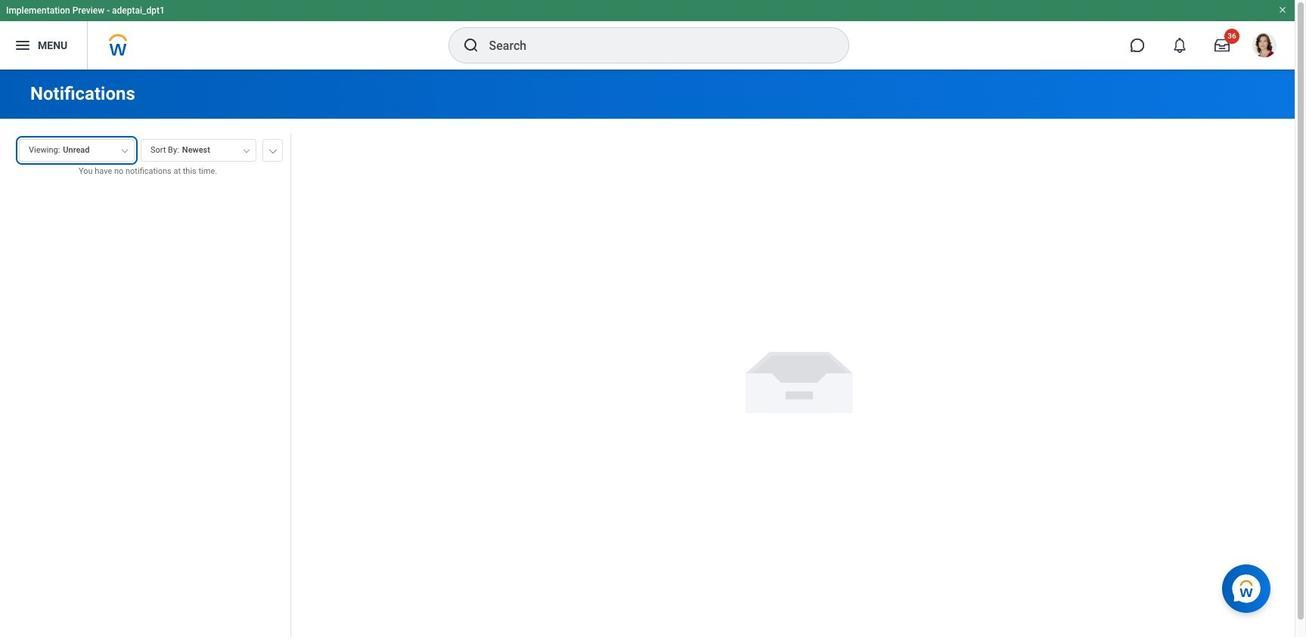 Task type: describe. For each thing, give the bounding box(es) containing it.
justify image
[[14, 36, 32, 54]]

search image
[[462, 36, 480, 54]]

inbox items list box
[[0, 189, 291, 638]]

profile logan mcneil image
[[1253, 33, 1277, 61]]

close environment banner image
[[1279, 5, 1288, 14]]

Search Workday  search field
[[489, 29, 818, 62]]



Task type: vqa. For each thing, say whether or not it's contained in the screenshot.
Close Environment Banner icon
yes



Task type: locate. For each thing, give the bounding box(es) containing it.
more image
[[269, 146, 278, 154]]

reading pane region
[[303, 120, 1295, 638]]

inbox large image
[[1215, 38, 1230, 53]]

tab panel
[[0, 132, 291, 638]]

banner
[[0, 0, 1295, 70]]

notifications large image
[[1173, 38, 1188, 53]]

main content
[[0, 70, 1295, 638]]



